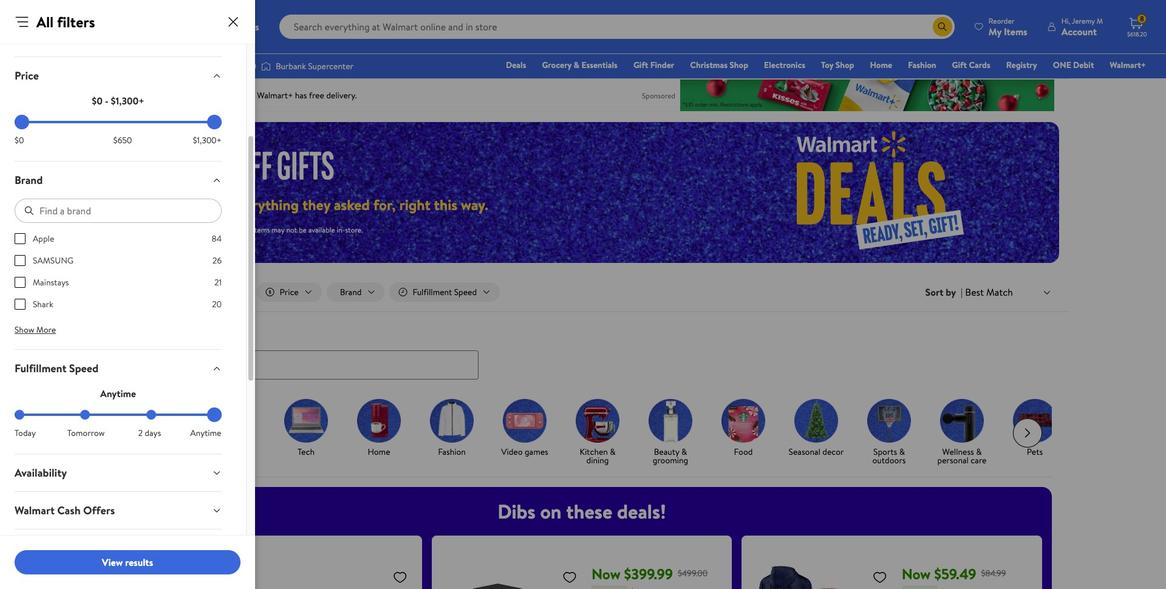 Task type: describe. For each thing, give the bounding box(es) containing it.
0 vertical spatial $1,300+
[[111, 94, 144, 108]]

more
[[36, 324, 56, 336]]

-
[[105, 94, 109, 108]]

clothing
[[15, 541, 56, 556]]

christmas
[[690, 59, 728, 71]]

show more button
[[5, 320, 66, 340]]

while
[[122, 225, 139, 235]]

1 horizontal spatial home link
[[865, 58, 898, 72]]

0 horizontal spatial home link
[[348, 399, 411, 458]]

available
[[308, 225, 335, 235]]

Anytime radio
[[212, 410, 222, 420]]

sports & outdoors link
[[858, 399, 921, 467]]

essentials
[[582, 59, 618, 71]]

size
[[59, 541, 77, 556]]

video
[[501, 446, 523, 458]]

shop pets. image
[[1013, 399, 1057, 443]]

asked
[[334, 194, 370, 215]]

one debit link
[[1048, 58, 1100, 72]]

gift finder link
[[628, 58, 680, 72]]

& for essentials
[[574, 59, 580, 71]]

all filters
[[36, 12, 95, 32]]

0 horizontal spatial fashion
[[438, 446, 466, 458]]

add to favorites list, skinceuticals clarifying clay deep pore cleansing masque for normal, oily, combination skin 60 ml / 2.4 fl. oz. image
[[393, 570, 407, 585]]

now $59.49 $84.99
[[902, 564, 1007, 584]]

Today radio
[[15, 410, 24, 420]]

flash deals image
[[139, 399, 182, 443]]

these
[[566, 498, 613, 525]]

all filters dialog
[[0, 0, 255, 589]]

2 days
[[138, 427, 161, 439]]

games
[[525, 446, 549, 458]]

show
[[15, 324, 34, 336]]

registry link
[[1001, 58, 1043, 72]]

fulfillment speed
[[15, 361, 99, 376]]

84
[[212, 233, 222, 245]]

$499.00
[[678, 567, 708, 580]]

mainstays
[[33, 276, 69, 289]]

days
[[145, 427, 161, 439]]

$650
[[113, 134, 132, 146]]

results
[[125, 556, 153, 569]]

walmart cash offers
[[15, 503, 115, 518]]

& for personal
[[976, 446, 982, 458]]

21
[[214, 276, 222, 289]]

1 horizontal spatial home
[[870, 59, 893, 71]]

care
[[971, 454, 987, 466]]

dining
[[587, 454, 609, 466]]

shop food image
[[722, 399, 766, 443]]

0 horizontal spatial anytime
[[100, 387, 136, 400]]

deals!
[[617, 498, 666, 525]]

samsung
[[33, 255, 74, 267]]

apple
[[33, 233, 54, 245]]

1 vertical spatial home
[[368, 446, 390, 458]]

availability button
[[5, 454, 231, 492]]

clothing size group button
[[5, 530, 231, 567]]

toy
[[821, 59, 834, 71]]

add to favorites list, xbox series x video game console, black image
[[563, 570, 577, 585]]

shark
[[33, 298, 53, 310]]

wellness
[[943, 446, 974, 458]]

gift for gift finder
[[634, 59, 649, 71]]

$59.49
[[935, 564, 977, 584]]

$399.99
[[624, 564, 673, 584]]

seasonal
[[789, 446, 821, 458]]

store.
[[345, 225, 363, 235]]

1 horizontal spatial on
[[540, 498, 562, 525]]

speed
[[69, 361, 99, 376]]

debit
[[1074, 59, 1094, 71]]

tomorrow
[[67, 427, 105, 439]]

be
[[299, 225, 307, 235]]

1 vertical spatial deals
[[161, 446, 181, 458]]

clothing size group
[[15, 541, 110, 556]]

shop sports and outdoors. image
[[868, 399, 911, 443]]

major savings on everything they asked for, right this way.
[[122, 194, 489, 215]]

shop for christmas shop
[[730, 59, 749, 71]]

walmart
[[15, 503, 55, 518]]

0 vertical spatial on
[[211, 194, 227, 215]]

availability
[[15, 465, 67, 481]]

cards
[[969, 59, 991, 71]]

sponsored
[[642, 90, 676, 101]]

1 vertical spatial fashion link
[[420, 399, 484, 458]]

$0 range field
[[15, 121, 222, 123]]

gift finder
[[634, 59, 675, 71]]

now for now $399.99
[[592, 564, 621, 584]]

& for dining
[[610, 446, 616, 458]]

tech
[[298, 446, 315, 458]]

checks.
[[207, 225, 230, 235]]

for,
[[373, 194, 396, 215]]

shop beauty and grooming. image
[[649, 399, 693, 443]]

price button
[[5, 57, 231, 94]]

$0 for $0
[[15, 134, 24, 146]]

gift for gift cards
[[952, 59, 967, 71]]

offers
[[83, 503, 115, 518]]

Search search field
[[279, 15, 955, 39]]

view results
[[102, 556, 153, 569]]

grooming
[[653, 454, 689, 466]]

pets
[[1027, 446, 1043, 458]]

while supplies last. no rain checks. select items may not be available in-store.
[[122, 225, 363, 235]]

wellness & personal care
[[938, 446, 987, 466]]

$1300 range field
[[15, 121, 222, 123]]

sports & outdoors
[[873, 446, 906, 466]]

video games
[[501, 446, 549, 458]]

toy shop link
[[816, 58, 860, 72]]

beauty
[[654, 446, 680, 458]]

brand group
[[15, 233, 222, 320]]

next slide for chipmodulewithimages list image
[[1013, 418, 1043, 448]]



Task type: vqa. For each thing, say whether or not it's contained in the screenshot.
Now associated with Now $399.99
yes



Task type: locate. For each thing, give the bounding box(es) containing it.
& inside beauty & grooming
[[682, 446, 687, 458]]

toy shop
[[821, 59, 855, 71]]

& right dining on the bottom right of the page
[[610, 446, 616, 458]]

0 horizontal spatial $1,300+
[[111, 94, 144, 108]]

gift left cards
[[952, 59, 967, 71]]

$0 up brand
[[15, 134, 24, 146]]

1 vertical spatial $0
[[15, 134, 24, 146]]

kitchen & dining link
[[566, 399, 629, 467]]

$0 left -
[[92, 94, 103, 108]]

1 vertical spatial home link
[[348, 399, 411, 458]]

& right wellness
[[976, 446, 982, 458]]

not
[[286, 225, 297, 235]]

0 horizontal spatial deals
[[161, 446, 181, 458]]

anytime inside how fast do you want your order? option group
[[190, 427, 221, 439]]

last.
[[168, 225, 180, 235]]

shop
[[730, 59, 749, 71], [836, 59, 855, 71]]

brand
[[15, 173, 43, 188]]

shop for toy shop
[[836, 59, 855, 71]]

Walmart Site-Wide search field
[[279, 15, 955, 39]]

view
[[102, 556, 123, 569]]

1 horizontal spatial fashion
[[908, 59, 937, 71]]

shop wellness and self-care. image
[[941, 399, 984, 443]]

shop fashion. image
[[430, 399, 474, 443]]

shop tech. image
[[284, 399, 328, 443]]

$0 for $0 - $1,300+
[[92, 94, 103, 108]]

0 vertical spatial home
[[870, 59, 893, 71]]

on up checks.
[[211, 194, 227, 215]]

flash
[[140, 446, 159, 458]]

& right the beauty
[[682, 446, 687, 458]]

1 horizontal spatial gift
[[952, 59, 967, 71]]

today
[[15, 427, 36, 439]]

video games link
[[493, 399, 557, 458]]

shop right christmas
[[730, 59, 749, 71]]

& inside grocery & essentials link
[[574, 59, 580, 71]]

1 shop from the left
[[730, 59, 749, 71]]

now right add to favorites list, xbox series x video game console, black icon
[[592, 564, 621, 584]]

pets link
[[1004, 399, 1067, 458]]

fulfillment speed button
[[5, 350, 231, 387]]

Tomorrow radio
[[80, 410, 90, 420]]

0 vertical spatial anytime
[[100, 387, 136, 400]]

home down home image
[[368, 446, 390, 458]]

in-store button
[[186, 283, 252, 302]]

1 horizontal spatial $1,300+
[[193, 134, 222, 146]]

in-
[[209, 286, 219, 298]]

gift inside gift finder link
[[634, 59, 649, 71]]

now $399.99 $499.00
[[592, 564, 708, 584]]

filters
[[57, 12, 95, 32]]

& right the grocery
[[574, 59, 580, 71]]

fashion
[[908, 59, 937, 71], [438, 446, 466, 458]]

right
[[399, 194, 431, 215]]

dibs
[[498, 498, 536, 525]]

& inside the wellness & personal care
[[976, 446, 982, 458]]

anytime down anytime radio at the bottom left of page
[[190, 427, 221, 439]]

0 vertical spatial fashion
[[908, 59, 937, 71]]

shop kitchen and dining. image
[[576, 399, 620, 443]]

fashion left gift cards
[[908, 59, 937, 71]]

& for outdoors
[[900, 446, 905, 458]]

gift
[[634, 59, 649, 71], [952, 59, 967, 71]]

1 vertical spatial $1,300+
[[193, 134, 222, 146]]

0 horizontal spatial walmart black friday deals for days image
[[122, 149, 345, 180]]

no
[[182, 225, 191, 235]]

& inside kitchen & dining
[[610, 446, 616, 458]]

shop toys. image
[[211, 399, 255, 443]]

anytime
[[100, 387, 136, 400], [190, 427, 221, 439]]

christmas shop
[[690, 59, 749, 71]]

26
[[212, 255, 222, 267]]

seasonal decor link
[[785, 399, 848, 458]]

supplies
[[141, 225, 166, 235]]

& for grooming
[[682, 446, 687, 458]]

fashion down shop fashion. image
[[438, 446, 466, 458]]

|
[[961, 286, 963, 299]]

walmart cash offers button
[[5, 492, 231, 529]]

gift left finder
[[634, 59, 649, 71]]

1 vertical spatial anytime
[[190, 427, 221, 439]]

0 horizontal spatial $0
[[15, 134, 24, 146]]

1 horizontal spatial fashion link
[[903, 58, 942, 72]]

0 vertical spatial fashion link
[[903, 58, 942, 72]]

1 vertical spatial on
[[540, 498, 562, 525]]

close panel image
[[226, 15, 241, 29]]

deals left the grocery
[[506, 59, 526, 71]]

$84.99
[[982, 567, 1007, 580]]

home image
[[357, 399, 401, 443]]

1 horizontal spatial $0
[[92, 94, 103, 108]]

1 horizontal spatial now
[[902, 564, 931, 584]]

shop right toy
[[836, 59, 855, 71]]

wellness & personal care link
[[931, 399, 994, 467]]

anytime up how fast do you want your order? option group
[[100, 387, 136, 400]]

8 $618.20
[[1128, 13, 1148, 38]]

flash deals link
[[129, 399, 192, 458]]

0 horizontal spatial shop
[[730, 59, 749, 71]]

way.
[[461, 194, 489, 215]]

$0 - $1,300+
[[92, 94, 144, 108]]

add to favorites list, men's fanatics branded heather navy new england patriots hook and ladder pullover hoodie image
[[873, 570, 887, 585]]

1 gift from the left
[[634, 59, 649, 71]]

0 horizontal spatial gift
[[634, 59, 649, 71]]

2 gift from the left
[[952, 59, 967, 71]]

kitchen & dining
[[580, 446, 616, 466]]

0 horizontal spatial on
[[211, 194, 227, 215]]

&
[[574, 59, 580, 71], [610, 446, 616, 458], [682, 446, 687, 458], [900, 446, 905, 458], [976, 446, 982, 458]]

by
[[946, 286, 956, 299]]

1 horizontal spatial anytime
[[190, 427, 221, 439]]

Search in deals search field
[[112, 350, 479, 379]]

deals
[[506, 59, 526, 71], [161, 446, 181, 458]]

major
[[122, 194, 158, 215]]

they
[[303, 194, 331, 215]]

how fast do you want your order? option group
[[15, 410, 222, 439]]

None range field
[[15, 414, 222, 416]]

$618.20
[[1128, 30, 1148, 38]]

deals link
[[501, 58, 532, 72]]

shop holiday decor. image
[[795, 399, 838, 443]]

beauty & grooming
[[653, 446, 689, 466]]

1 horizontal spatial shop
[[836, 59, 855, 71]]

grocery & essentials link
[[537, 58, 623, 72]]

on
[[211, 194, 227, 215], [540, 498, 562, 525]]

now right add to favorites list, men's fanatics branded heather navy new england patriots hook and ladder pullover hoodie "image"
[[902, 564, 931, 584]]

now for now $59.49
[[902, 564, 931, 584]]

sort
[[926, 286, 944, 299]]

registry
[[1007, 59, 1038, 71]]

shop video games. image
[[503, 399, 547, 443]]

None radio
[[146, 410, 156, 420]]

store
[[219, 286, 239, 298]]

one
[[1053, 59, 1072, 71]]

group
[[80, 541, 110, 556]]

None checkbox
[[15, 277, 26, 288], [15, 299, 26, 310], [15, 277, 26, 288], [15, 299, 26, 310]]

$0
[[92, 94, 103, 108], [15, 134, 24, 146]]

electronics link
[[759, 58, 811, 72]]

now
[[592, 564, 621, 584], [902, 564, 931, 584]]

0 vertical spatial deals
[[506, 59, 526, 71]]

grocery & essentials
[[542, 59, 618, 71]]

deals right flash
[[161, 446, 181, 458]]

home right toy shop
[[870, 59, 893, 71]]

2 now from the left
[[902, 564, 931, 584]]

2 shop from the left
[[836, 59, 855, 71]]

1 horizontal spatial walmart black friday deals for days image
[[713, 122, 1060, 263]]

decor
[[823, 446, 844, 458]]

walmart black friday deals for days image
[[713, 122, 1060, 263], [122, 149, 345, 180]]

8
[[1140, 13, 1145, 24]]

in-store
[[209, 286, 239, 298]]

all
[[36, 12, 54, 32]]

sports
[[874, 446, 898, 458]]

this
[[434, 194, 458, 215]]

show more
[[15, 324, 56, 336]]

0 vertical spatial $0
[[92, 94, 103, 108]]

in-
[[337, 225, 345, 235]]

0 horizontal spatial fashion link
[[420, 399, 484, 458]]

electronics
[[764, 59, 806, 71]]

sort and filter section element
[[97, 273, 1069, 312]]

0 vertical spatial home link
[[865, 58, 898, 72]]

flash deals
[[140, 446, 181, 458]]

cash
[[57, 503, 81, 518]]

rain
[[193, 225, 205, 235]]

brand button
[[5, 162, 231, 199]]

1 now from the left
[[592, 564, 621, 584]]

& inside sports & outdoors
[[900, 446, 905, 458]]

Find a brand search field
[[15, 199, 222, 223]]

items
[[253, 225, 270, 235]]

20
[[212, 298, 222, 310]]

gift inside gift cards link
[[952, 59, 967, 71]]

on right "dibs"
[[540, 498, 562, 525]]

gift cards
[[952, 59, 991, 71]]

group
[[131, 545, 412, 589]]

1 vertical spatial fashion
[[438, 446, 466, 458]]

0 horizontal spatial now
[[592, 564, 621, 584]]

food
[[734, 446, 753, 458]]

walmart+ link
[[1105, 58, 1152, 72]]

None search field
[[97, 327, 1069, 379]]

None checkbox
[[15, 233, 26, 244], [15, 255, 26, 266], [15, 233, 26, 244], [15, 255, 26, 266]]

& right sports
[[900, 446, 905, 458]]

walmart image
[[19, 17, 98, 36]]

1 horizontal spatial deals
[[506, 59, 526, 71]]

fulfillment
[[15, 361, 67, 376]]

0 horizontal spatial home
[[368, 446, 390, 458]]



